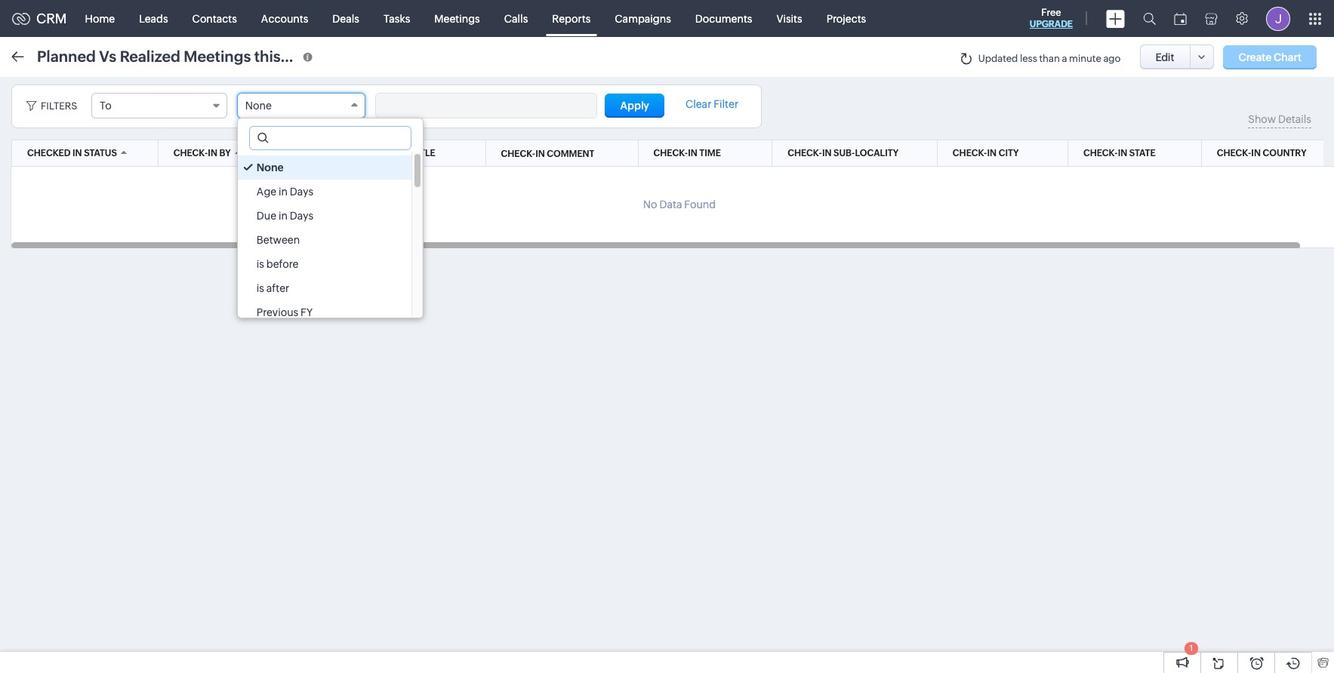 Task type: describe. For each thing, give the bounding box(es) containing it.
is after
[[257, 282, 289, 294]]

create
[[1239, 51, 1272, 63]]

is before
[[257, 258, 299, 270]]

tasks
[[384, 12, 410, 25]]

data
[[660, 199, 682, 211]]

check- for check-in time
[[654, 148, 688, 159]]

clear
[[686, 98, 712, 110]]

contacts
[[192, 12, 237, 25]]

create chart button
[[1224, 45, 1317, 69]]

between option
[[238, 228, 411, 252]]

age in days option
[[238, 180, 411, 204]]

crm link
[[12, 11, 67, 26]]

list box containing none
[[238, 152, 423, 325]]

a
[[1062, 53, 1067, 64]]

edit
[[1156, 51, 1175, 63]]

clear filter
[[686, 98, 739, 110]]

is after option
[[238, 276, 411, 301]]

in for by
[[208, 148, 217, 159]]

documents
[[695, 12, 752, 25]]

check- for check-in sub-locality
[[788, 148, 822, 159]]

free upgrade
[[1030, 7, 1073, 29]]

in for age
[[279, 186, 288, 198]]

planned
[[37, 47, 96, 65]]

documents link
[[683, 0, 765, 37]]

calls
[[504, 12, 528, 25]]

days for due in days
[[290, 210, 313, 222]]

status
[[84, 148, 117, 159]]

country
[[1263, 148, 1307, 159]]

reports link
[[540, 0, 603, 37]]

projects link
[[815, 0, 878, 37]]

check-in sub-locality
[[788, 148, 899, 159]]

in for sub-
[[822, 148, 832, 159]]

less
[[1020, 53, 1037, 64]]

checked in status
[[27, 148, 117, 159]]

found
[[684, 199, 716, 211]]

projects
[[827, 12, 866, 25]]

in for due
[[279, 210, 288, 222]]

apply
[[620, 100, 649, 112]]

campaigns
[[615, 12, 671, 25]]

visits
[[777, 12, 802, 25]]

comment
[[547, 148, 595, 159]]

filters
[[41, 100, 77, 112]]

realized
[[120, 47, 180, 65]]

title
[[412, 148, 436, 159]]

tasks link
[[371, 0, 422, 37]]

leads link
[[127, 0, 180, 37]]

edit button
[[1140, 45, 1191, 69]]

calls link
[[492, 0, 540, 37]]

due in days option
[[238, 204, 411, 228]]

check-in state
[[1084, 148, 1156, 159]]

meetings inside meetings link
[[434, 12, 480, 25]]

this
[[254, 47, 281, 65]]

visits link
[[765, 0, 815, 37]]

check- for check-in state
[[1084, 148, 1118, 159]]

in for status
[[73, 148, 82, 159]]

in for city
[[987, 148, 997, 159]]

crm
[[36, 11, 67, 26]]

checked
[[27, 148, 71, 159]]

host
[[299, 148, 324, 159]]

meetings link
[[422, 0, 492, 37]]

is before option
[[238, 252, 411, 276]]

check- for check-in by
[[173, 148, 208, 159]]

month
[[284, 47, 331, 65]]

no
[[643, 199, 657, 211]]

due
[[257, 210, 276, 222]]

accounts
[[261, 12, 308, 25]]

home link
[[73, 0, 127, 37]]



Task type: locate. For each thing, give the bounding box(es) containing it.
in for time
[[688, 148, 698, 159]]

7 check- from the left
[[501, 148, 536, 159]]

in left state
[[1118, 148, 1128, 159]]

check- left by
[[173, 148, 208, 159]]

age in days
[[257, 186, 314, 198]]

upgrade
[[1030, 19, 1073, 29]]

between
[[257, 234, 300, 246]]

4 in from the left
[[822, 148, 832, 159]]

deals
[[333, 12, 359, 25]]

none inside field
[[245, 100, 272, 112]]

home
[[85, 12, 115, 25]]

in left "sub-"
[[822, 148, 832, 159]]

in left country
[[1252, 148, 1261, 159]]

check- for check-in country
[[1217, 148, 1252, 159]]

None text field
[[376, 94, 596, 118]]

after
[[266, 282, 289, 294]]

in
[[279, 186, 288, 198], [279, 210, 288, 222]]

campaigns link
[[603, 0, 683, 37]]

in for country
[[1252, 148, 1261, 159]]

days for age in days
[[290, 186, 314, 198]]

5 in from the left
[[987, 148, 997, 159]]

6 in from the left
[[1118, 148, 1128, 159]]

0 vertical spatial none
[[245, 100, 272, 112]]

1 vertical spatial days
[[290, 210, 313, 222]]

1 is from the top
[[257, 258, 264, 270]]

in
[[73, 148, 82, 159], [208, 148, 217, 159], [688, 148, 698, 159], [822, 148, 832, 159], [987, 148, 997, 159], [1118, 148, 1128, 159], [1252, 148, 1261, 159], [536, 148, 545, 159]]

check- left "sub-"
[[788, 148, 822, 159]]

is
[[257, 258, 264, 270], [257, 282, 264, 294]]

ago
[[1104, 53, 1121, 64]]

2 days from the top
[[290, 210, 313, 222]]

1 days from the top
[[290, 186, 314, 198]]

logo image
[[12, 12, 30, 25]]

8 in from the left
[[536, 148, 545, 159]]

locality
[[855, 148, 899, 159]]

in left status
[[73, 148, 82, 159]]

chart
[[1274, 51, 1302, 63]]

meetings down contacts link
[[184, 47, 251, 65]]

none option
[[238, 156, 411, 180]]

check-in country
[[1217, 148, 1307, 159]]

is for is before
[[257, 258, 264, 270]]

is left after
[[257, 282, 264, 294]]

check-in city
[[953, 148, 1019, 159]]

none for list box containing none
[[257, 162, 284, 174]]

contacts link
[[180, 0, 249, 37]]

fy
[[301, 307, 313, 319]]

reports
[[552, 12, 591, 25]]

previous
[[257, 307, 298, 319]]

apply button
[[605, 94, 664, 118]]

days
[[290, 186, 314, 198], [290, 210, 313, 222]]

1 vertical spatial in
[[279, 210, 288, 222]]

none inside option
[[257, 162, 284, 174]]

0 vertical spatial meetings
[[434, 12, 480, 25]]

in for state
[[1118, 148, 1128, 159]]

check-
[[173, 148, 208, 159], [654, 148, 688, 159], [788, 148, 822, 159], [953, 148, 987, 159], [1084, 148, 1118, 159], [1217, 148, 1252, 159], [501, 148, 536, 159]]

none
[[245, 100, 272, 112], [257, 162, 284, 174]]

7 in from the left
[[1252, 148, 1261, 159]]

days down 'age in days' at top left
[[290, 210, 313, 222]]

filter
[[714, 98, 739, 110]]

by
[[219, 148, 231, 159]]

check-in comment
[[501, 148, 595, 159]]

1 check- from the left
[[173, 148, 208, 159]]

is inside is before option
[[257, 258, 264, 270]]

in left city
[[987, 148, 997, 159]]

deals link
[[320, 0, 371, 37]]

4 check- from the left
[[953, 148, 987, 159]]

leads
[[139, 12, 168, 25]]

1 horizontal spatial meetings
[[434, 12, 480, 25]]

days up due in days
[[290, 186, 314, 198]]

1 in from the left
[[73, 148, 82, 159]]

0 horizontal spatial meetings
[[184, 47, 251, 65]]

in right age
[[279, 186, 288, 198]]

3 in from the left
[[688, 148, 698, 159]]

is left before in the left top of the page
[[257, 258, 264, 270]]

planned vs realized meetings this month
[[37, 47, 331, 65]]

6 check- from the left
[[1217, 148, 1252, 159]]

meetings
[[434, 12, 480, 25], [184, 47, 251, 65]]

2 check- from the left
[[654, 148, 688, 159]]

vs
[[99, 47, 116, 65]]

no data found
[[643, 199, 716, 211]]

in for comment
[[536, 148, 545, 159]]

0 vertical spatial in
[[279, 186, 288, 198]]

3 check- from the left
[[788, 148, 822, 159]]

1 vertical spatial is
[[257, 282, 264, 294]]

None text field
[[250, 127, 411, 150]]

check- for check-in comment
[[501, 148, 536, 159]]

check- left country
[[1217, 148, 1252, 159]]

updated
[[978, 53, 1018, 64]]

check-in by
[[173, 148, 231, 159]]

age
[[257, 186, 277, 198]]

before
[[266, 258, 299, 270]]

create chart
[[1239, 51, 1302, 63]]

city
[[999, 148, 1019, 159]]

0 vertical spatial is
[[257, 258, 264, 270]]

previous fy
[[257, 307, 313, 319]]

none up age
[[257, 162, 284, 174]]

check- left city
[[953, 148, 987, 159]]

updated less than a minute ago
[[978, 53, 1121, 64]]

1 vertical spatial none
[[257, 162, 284, 174]]

in left by
[[208, 148, 217, 159]]

None field
[[237, 93, 365, 119]]

check- left time
[[654, 148, 688, 159]]

check- for check-in city
[[953, 148, 987, 159]]

is inside is after "option"
[[257, 282, 264, 294]]

none for none field
[[245, 100, 272, 112]]

2 is from the top
[[257, 282, 264, 294]]

in right the due
[[279, 210, 288, 222]]

in left time
[[688, 148, 698, 159]]

in left comment
[[536, 148, 545, 159]]

is for is after
[[257, 282, 264, 294]]

check-in time
[[654, 148, 721, 159]]

sub-
[[834, 148, 855, 159]]

due in days
[[257, 210, 313, 222]]

2 in from the left
[[208, 148, 217, 159]]

free
[[1042, 7, 1061, 18]]

5 check- from the left
[[1084, 148, 1118, 159]]

none down this
[[245, 100, 272, 112]]

accounts link
[[249, 0, 320, 37]]

check- left state
[[1084, 148, 1118, 159]]

than
[[1039, 53, 1060, 64]]

1 vertical spatial meetings
[[184, 47, 251, 65]]

meetings left calls link in the left of the page
[[434, 12, 480, 25]]

minute
[[1069, 53, 1102, 64]]

check- left comment
[[501, 148, 536, 159]]

time
[[699, 148, 721, 159]]

state
[[1130, 148, 1156, 159]]

previous fy option
[[238, 301, 411, 325]]

0 vertical spatial days
[[290, 186, 314, 198]]

list box
[[238, 152, 423, 325]]



Task type: vqa. For each thing, say whether or not it's contained in the screenshot.
a
yes



